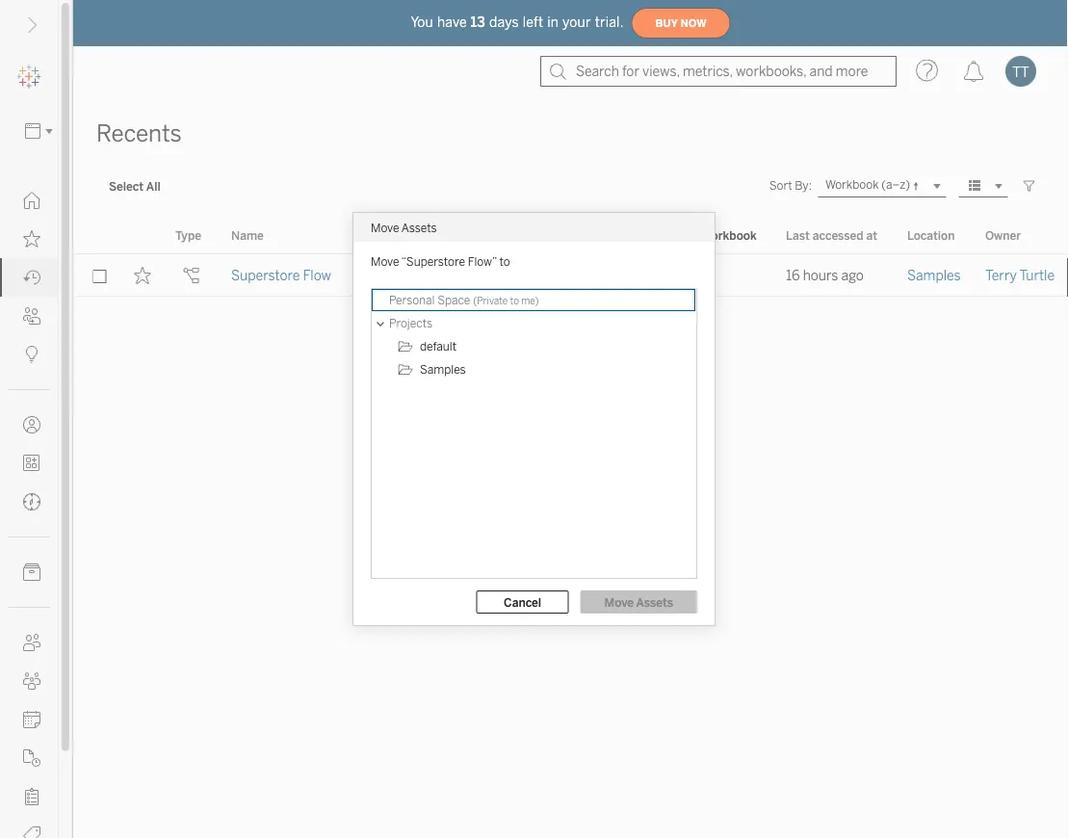 Task type: describe. For each thing, give the bounding box(es) containing it.
cancel button
[[477, 591, 569, 614]]

flow image
[[183, 267, 200, 284]]

last
[[786, 228, 810, 242]]

13
[[471, 14, 486, 30]]

default
[[420, 340, 457, 354]]

workbook
[[702, 228, 757, 242]]

all
[[146, 179, 161, 193]]

2 cell from the left
[[690, 254, 775, 297]]

0 horizontal spatial assets
[[402, 220, 437, 234]]

superstore flow
[[231, 267, 332, 283]]

you
[[411, 14, 434, 30]]

assets inside "move assets" button
[[637, 595, 674, 609]]

hours
[[803, 267, 839, 283]]

select
[[109, 179, 144, 193]]

samples link
[[908, 254, 961, 297]]

superstore flow link
[[231, 254, 332, 297]]

trial.
[[595, 14, 624, 30]]

main navigation. press the up and down arrow keys to access links. element
[[0, 181, 58, 838]]

owner
[[986, 228, 1022, 242]]

1 vertical spatial move
[[371, 255, 399, 269]]

navigation panel element
[[0, 58, 58, 838]]

sort
[[770, 179, 793, 193]]

"superstore
[[401, 255, 465, 269]]

(private
[[473, 295, 508, 307]]

move assets inside button
[[605, 595, 674, 609]]

move "superstore flow" to
[[371, 255, 510, 269]]

have
[[437, 14, 467, 30]]

recents
[[96, 120, 182, 147]]

16
[[786, 267, 800, 283]]

your
[[563, 14, 591, 30]]

1 horizontal spatial samples
[[908, 267, 961, 283]]

select all
[[109, 179, 161, 193]]

accessed
[[813, 228, 864, 242]]

row group inside move assets dialog
[[372, 289, 697, 382]]

0 horizontal spatial move assets
[[371, 220, 437, 234]]

grid containing superstore flow
[[73, 218, 1069, 838]]

to for flow"
[[500, 255, 510, 269]]

ago
[[842, 267, 864, 283]]



Task type: locate. For each thing, give the bounding box(es) containing it.
by:
[[795, 179, 812, 193]]

0 vertical spatial assets
[[402, 220, 437, 234]]

row group containing personal space
[[372, 289, 697, 382]]

last accessed at
[[786, 228, 878, 242]]

move assets dialog
[[354, 213, 715, 625]]

sort by:
[[770, 179, 812, 193]]

buy now button
[[632, 8, 731, 39]]

assets
[[402, 220, 437, 234], [637, 595, 674, 609]]

terry turtle
[[986, 267, 1055, 283]]

2 vertical spatial move
[[605, 595, 634, 609]]

terry
[[986, 267, 1017, 283]]

1 cell from the left
[[630, 254, 690, 297]]

to right flow"
[[500, 255, 510, 269]]

0 vertical spatial move
[[371, 220, 399, 234]]

samples down "default" at the top left
[[420, 363, 466, 377]]

samples down location
[[908, 267, 961, 283]]

select all button
[[96, 174, 173, 198]]

value
[[642, 228, 672, 242]]

now
[[681, 17, 707, 29]]

16 hours ago
[[786, 267, 864, 283]]

move assets button
[[581, 591, 698, 614]]

move assets
[[371, 220, 437, 234], [605, 595, 674, 609]]

row containing superstore flow
[[73, 254, 1069, 297]]

superstore
[[231, 267, 300, 283]]

left
[[523, 14, 544, 30]]

personal space (private to me)
[[389, 293, 539, 307]]

flow
[[303, 267, 332, 283]]

to
[[500, 255, 510, 269], [510, 295, 519, 307]]

buy
[[656, 17, 678, 29]]

move
[[371, 220, 399, 234], [371, 255, 399, 269], [605, 595, 634, 609]]

projects
[[389, 317, 433, 331]]

space
[[438, 293, 471, 307]]

me)
[[521, 295, 539, 307]]

cell down workbook
[[690, 254, 775, 297]]

1 vertical spatial samples
[[420, 363, 466, 377]]

row group
[[372, 289, 697, 382]]

samples inside move assets dialog
[[420, 363, 466, 377]]

to for (private
[[510, 295, 519, 307]]

location
[[908, 228, 955, 242]]

0 vertical spatial to
[[500, 255, 510, 269]]

name
[[231, 228, 264, 242]]

move inside button
[[605, 595, 634, 609]]

personal
[[389, 293, 435, 307]]

type
[[175, 228, 201, 242]]

0 vertical spatial move assets
[[371, 220, 437, 234]]

1 horizontal spatial move assets
[[605, 595, 674, 609]]

days
[[489, 14, 519, 30]]

cancel
[[504, 595, 542, 609]]

to left me)
[[510, 295, 519, 307]]

terry turtle link
[[986, 254, 1055, 297]]

1 horizontal spatial assets
[[637, 595, 674, 609]]

turtle
[[1020, 267, 1055, 283]]

at
[[867, 228, 878, 242]]

flow"
[[468, 255, 497, 269]]

1 vertical spatial to
[[510, 295, 519, 307]]

actions
[[574, 228, 615, 242]]

grid
[[73, 218, 1069, 838]]

row
[[73, 254, 1069, 297]]

in
[[548, 14, 559, 30]]

samples
[[908, 267, 961, 283], [420, 363, 466, 377]]

1 vertical spatial move assets
[[605, 595, 674, 609]]

0 horizontal spatial samples
[[420, 363, 466, 377]]

cell
[[630, 254, 690, 297], [690, 254, 775, 297]]

to inside personal space (private to me)
[[510, 295, 519, 307]]

0 vertical spatial samples
[[908, 267, 961, 283]]

buy now
[[656, 17, 707, 29]]

1 vertical spatial assets
[[637, 595, 674, 609]]

cell down value at the right of page
[[630, 254, 690, 297]]

you have 13 days left in your trial.
[[411, 14, 624, 30]]



Task type: vqa. For each thing, say whether or not it's contained in the screenshot.
Search for views, metrics, workbooks, and more text box
no



